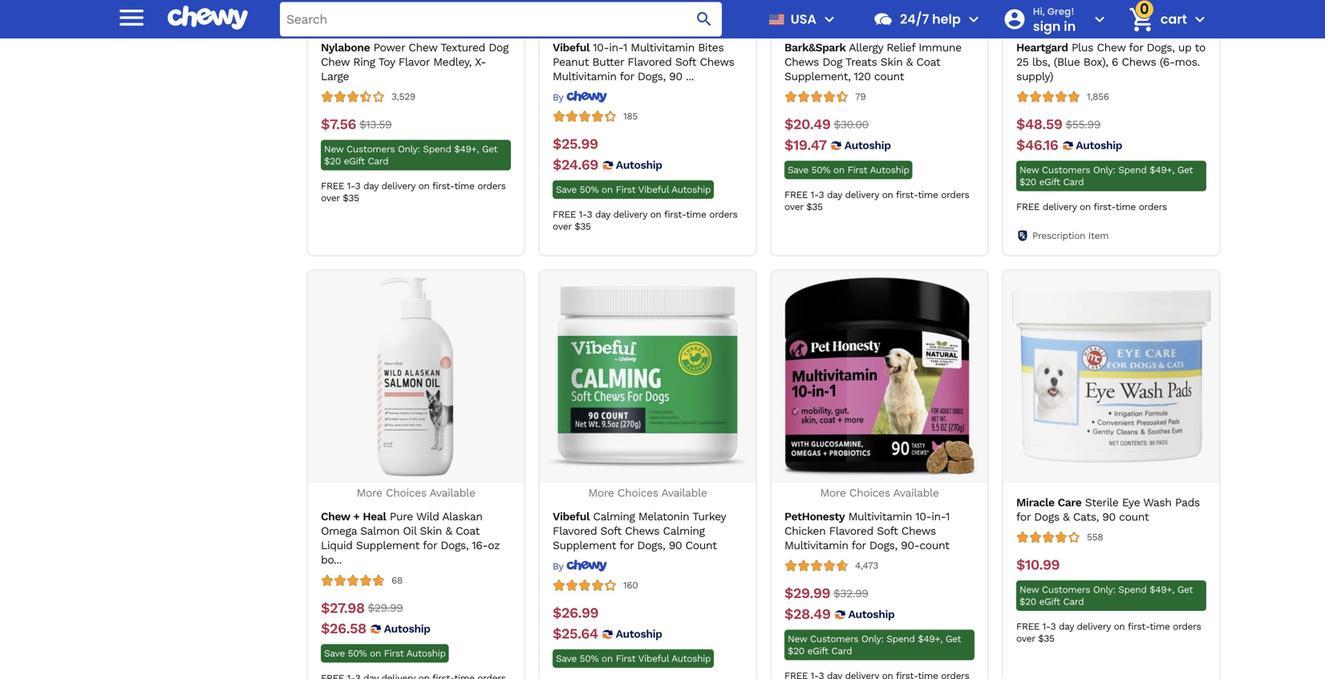 Task type: describe. For each thing, give the bounding box(es) containing it.
flavor
[[398, 55, 430, 69]]

$26.58 text field
[[321, 621, 366, 638]]

customers down $10.99 text field
[[1042, 584, 1090, 596]]

& for $27.98
[[445, 525, 452, 538]]

chicken
[[784, 525, 826, 538]]

hi,
[[1033, 5, 1045, 18]]

160
[[623, 580, 638, 591]]

liquid
[[321, 539, 353, 552]]

$25.64 text field
[[553, 626, 598, 643]]

1 inside 10-in-1 multivitamin bites peanut butter flavored soft chews multivitamin for dogs, 90 ...
[[623, 41, 627, 54]]

power
[[373, 41, 405, 54]]

50% down $19.47 text field
[[811, 164, 830, 176]]

$46.16
[[1016, 137, 1058, 154]]

for inside plus chew for dogs, up to 25 lbs, (blue box), 6 chews (6-mos. supply)
[[1129, 41, 1143, 54]]

supplement inside pure wild alaskan omega salmon oil skin & coat liquid supplement for dogs, 16-oz bo...
[[356, 539, 419, 552]]

$13.59 text field
[[359, 116, 392, 134]]

x-
[[475, 55, 486, 69]]

multivitamin 10-in-1 chicken flavored soft chews multivitamin for dogs, 90-count
[[784, 510, 950, 552]]

alaskan
[[442, 510, 482, 523]]

79
[[855, 91, 866, 102]]

supplement,
[[784, 70, 851, 83]]

more up calming melatonin turkey flavored soft chews calming supplement for dogs, 90 count
[[588, 487, 614, 500]]

available for $27.98
[[429, 487, 475, 500]]

$28.49
[[784, 606, 831, 623]]

dog inside power chew textured dog chew ring toy flavor medley, x- large
[[489, 41, 508, 54]]

Search text field
[[280, 2, 722, 36]]

dogs, inside 10-in-1 multivitamin bites peanut butter flavored soft chews multivitamin for dogs, 90 ...
[[638, 70, 666, 83]]

$35 down $24.69 text box
[[575, 221, 591, 232]]

pure
[[390, 510, 413, 523]]

bark&spark
[[784, 41, 846, 54]]

1 horizontal spatial $29.99
[[784, 585, 830, 602]]

mos.
[[1175, 55, 1200, 69]]

558
[[1087, 532, 1103, 543]]

save down $25.64 text field
[[556, 653, 577, 665]]

first down 185
[[616, 184, 636, 195]]

count
[[685, 539, 717, 552]]

$32.99 text field
[[833, 585, 868, 603]]

$35 down $10.99 text field
[[1038, 633, 1054, 645]]

help
[[932, 10, 961, 28]]

omega
[[321, 525, 357, 538]]

1 inside the "multivitamin 10-in-1 chicken flavored soft chews multivitamin for dogs, 90-count"
[[946, 510, 950, 523]]

sign
[[1033, 17, 1061, 35]]

flavored inside 10-in-1 multivitamin bites peanut butter flavored soft chews multivitamin for dogs, 90 ...
[[627, 55, 672, 69]]

pethonesty multivitamin 10-in-1 chicken flavored soft chews multivitamin for dogs, 90-count image
[[780, 278, 979, 476]]

usa
[[791, 10, 817, 28]]

available up melatonin
[[661, 487, 707, 500]]

for inside pure wild alaskan omega salmon oil skin & coat liquid supplement for dogs, 16-oz bo...
[[423, 539, 437, 552]]

heal
[[363, 510, 386, 523]]

get for plus chew for dogs, up to 25 lbs, (blue box), 6 chews (6-mos. supply)
[[1177, 164, 1193, 176]]

nylabone
[[321, 41, 370, 54]]

1,856
[[1087, 91, 1109, 102]]

coat for $20.49
[[916, 55, 940, 69]]

day down $10.99 text field
[[1059, 621, 1074, 633]]

relief
[[887, 41, 915, 54]]

day down $20.49 $30.00
[[827, 189, 842, 201]]

$48.59 $55.99
[[1016, 116, 1100, 133]]

dogs, inside pure wild alaskan omega salmon oil skin & coat liquid supplement for dogs, 16-oz bo...
[[441, 539, 469, 552]]

6
[[1112, 55, 1118, 69]]

over down $24.69 text box
[[553, 221, 572, 232]]

$19.47 text field
[[784, 137, 827, 154]]

medley,
[[433, 55, 471, 69]]

dog inside allergy relief immune chews dog treats skin & coat supplement, 120 count
[[822, 55, 842, 69]]

$20.49 text field
[[784, 116, 831, 134]]

customers for power chew textured dog chew ring toy flavor medley, x- large
[[346, 144, 395, 155]]

1- down $19.47 text field
[[811, 189, 819, 201]]

peanut
[[553, 55, 589, 69]]

miracle care sterile eye wash pads for dogs & cats, 90 count image
[[1012, 278, 1211, 476]]

choices up 10-in-1 multivitamin bites peanut butter flavored soft chews multivitamin for dogs, 90 ...
[[618, 17, 658, 30]]

$27.98
[[321, 600, 365, 617]]

dogs, inside calming melatonin turkey flavored soft chews calming supplement for dogs, 90 count
[[637, 539, 665, 552]]

by for $25.99
[[553, 92, 563, 103]]

choices for $29.99
[[849, 487, 890, 500]]

bo...
[[321, 554, 342, 567]]

salmon
[[360, 525, 399, 538]]

$20 for multivitamin 10-in-1 chicken flavored soft chews multivitamin for dogs, 90-count
[[788, 646, 804, 657]]

185
[[623, 111, 638, 122]]

chews inside the "multivitamin 10-in-1 chicken flavored soft chews multivitamin for dogs, 90-count"
[[901, 525, 936, 538]]

free for plus chew for dogs, up to 25 lbs, (blue box), 6 chews (6-mos. supply)
[[1016, 201, 1040, 213]]

spend for plus chew for dogs, up to 25 lbs, (blue box), 6 chews (6-mos. supply)
[[1118, 164, 1147, 176]]

$24.69
[[553, 156, 598, 173]]

$32.99
[[833, 587, 868, 600]]

available for $20.49
[[893, 17, 939, 30]]

choices for $48.59
[[1081, 17, 1122, 30]]

25
[[1016, 55, 1029, 69]]

(blue
[[1054, 55, 1080, 69]]

textured
[[440, 41, 485, 54]]

$30.00
[[834, 118, 869, 131]]

day down $24.69 text box
[[595, 209, 610, 220]]

24/7
[[900, 10, 929, 28]]

$13.59
[[359, 118, 392, 131]]

available up bites
[[661, 17, 707, 30]]

chew + heal
[[321, 510, 386, 523]]

+
[[353, 510, 360, 523]]

1- down $10.99 text field
[[1042, 621, 1050, 633]]

4,473
[[855, 560, 878, 572]]

$25.64
[[553, 626, 598, 643]]

chew up the large
[[321, 55, 350, 69]]

get for multivitamin 10-in-1 chicken flavored soft chews multivitamin for dogs, 90-count
[[946, 634, 961, 645]]

sterile eye wash pads for dogs & cats, 90 count
[[1016, 496, 1200, 524]]

only: for lbs,
[[1093, 164, 1115, 176]]

more for $29.99
[[820, 487, 846, 500]]

over down the $7.56 text box
[[321, 193, 340, 204]]

cart
[[1160, 10, 1187, 28]]

skin for $27.98
[[420, 525, 442, 538]]

over down $19.47 text field
[[784, 201, 803, 213]]

treats
[[845, 55, 877, 69]]

count inside the "multivitamin 10-in-1 chicken flavored soft chews multivitamin for dogs, 90-count"
[[919, 539, 949, 552]]

vibeful calming melatonin turkey flavored soft chews calming supplement for dogs, 90 count image
[[548, 278, 747, 476]]

$25.99 text field
[[553, 136, 598, 153]]

eye
[[1122, 496, 1140, 509]]

only: for chews
[[861, 634, 884, 645]]

0 horizontal spatial calming
[[593, 510, 635, 523]]

only: for flavor
[[398, 144, 420, 155]]

wild
[[416, 510, 439, 523]]

$35 down $19.47 text field
[[806, 201, 823, 213]]

day down $13.59 text field in the left of the page
[[363, 181, 378, 192]]

free for allergy relief immune chews dog treats skin & coat supplement, 120 count
[[784, 189, 808, 201]]

& for $20.49
[[906, 55, 913, 69]]

$35 down $7.56 $13.59
[[343, 193, 359, 204]]

90-
[[901, 539, 919, 552]]

$26.99
[[553, 605, 598, 622]]

chew up flavor
[[408, 41, 437, 54]]

submit search image
[[695, 10, 714, 29]]

0 horizontal spatial menu image
[[115, 1, 148, 33]]

toy
[[378, 55, 395, 69]]

calming melatonin turkey flavored soft chews calming supplement for dogs, 90 count
[[553, 510, 726, 552]]

$25.99
[[553, 136, 598, 153]]

prescription item
[[1032, 230, 1109, 241]]

allergy
[[849, 41, 883, 54]]

lbs,
[[1032, 55, 1050, 69]]

10-in-1 multivitamin bites peanut butter flavored soft chews multivitamin for dogs, 90 ...
[[553, 41, 734, 83]]

immune
[[919, 41, 962, 54]]

$20 down $10.99 text field
[[1019, 596, 1036, 608]]

choices for $27.98
[[386, 487, 426, 500]]

save down the $26.58 text box
[[324, 648, 345, 659]]

120
[[854, 70, 871, 83]]

more for $27.98
[[356, 487, 382, 500]]

card for multivitamin 10-in-1 chicken flavored soft chews multivitamin for dogs, 90-count
[[831, 646, 852, 657]]

more for $48.59
[[1052, 17, 1078, 30]]

miracle
[[1016, 496, 1055, 509]]

allergy relief immune chews dog treats skin & coat supplement, 120 count
[[784, 41, 962, 83]]

supply)
[[1016, 70, 1053, 83]]

butter
[[592, 55, 624, 69]]

pads
[[1175, 496, 1200, 509]]

oz
[[488, 539, 500, 552]]

chews inside 10-in-1 multivitamin bites peanut butter flavored soft chews multivitamin for dogs, 90 ...
[[700, 55, 734, 69]]

soft inside calming melatonin turkey flavored soft chews calming supplement for dogs, 90 count
[[600, 525, 621, 538]]

bites
[[698, 41, 724, 54]]

only: down 558
[[1093, 584, 1115, 596]]

pure wild alaskan omega salmon oil skin & coat liquid supplement for dogs, 16-oz bo...
[[321, 510, 500, 567]]

chew inside plus chew for dogs, up to 25 lbs, (blue box), 6 chews (6-mos. supply)
[[1097, 41, 1126, 54]]

save 50% on first vibeful autoship for $25.64
[[556, 653, 711, 665]]

ring
[[353, 55, 375, 69]]

50% down the $26.58 text box
[[348, 648, 367, 659]]

$27.98 $29.99
[[321, 600, 403, 617]]

in- inside 10-in-1 multivitamin bites peanut butter flavored soft chews multivitamin for dogs, 90 ...
[[609, 41, 623, 54]]

up
[[1178, 41, 1191, 54]]

save down $24.69 text box
[[556, 184, 577, 195]]

melatonin
[[638, 510, 689, 523]]

free down $10.99 text field
[[1016, 621, 1040, 633]]

skin for $20.49
[[881, 55, 903, 69]]

more choices available for $27.98
[[356, 487, 475, 500]]

new customers only: spend $49+, get $20 egift card for flavor
[[324, 144, 497, 167]]

to
[[1195, 41, 1206, 54]]

customers for multivitamin 10-in-1 chicken flavored soft chews multivitamin for dogs, 90-count
[[810, 634, 858, 645]]

3 down $7.56 $13.59
[[355, 181, 360, 192]]

chews inside plus chew for dogs, up to 25 lbs, (blue box), 6 chews (6-mos. supply)
[[1122, 55, 1156, 69]]

by link for $26.99
[[553, 560, 607, 573]]

sterile
[[1085, 496, 1119, 509]]

chewy image for $26.99
[[566, 560, 607, 572]]

16-
[[472, 539, 488, 552]]

24/7 help link
[[866, 0, 961, 38]]

$19.47
[[784, 137, 827, 154]]

greg!
[[1047, 5, 1074, 18]]

large
[[321, 70, 349, 83]]

free delivery on first-time orders
[[1016, 201, 1167, 213]]

more choices available up 10-in-1 multivitamin bites peanut butter flavored soft chews multivitamin for dogs, 90 ...
[[588, 17, 707, 30]]

usa button
[[762, 0, 839, 38]]

help menu image
[[964, 10, 983, 29]]



Task type: locate. For each thing, give the bounding box(es) containing it.
$20 down $46.16 text field
[[1019, 177, 1036, 188]]

1- down $7.56 $13.59
[[347, 181, 355, 192]]

3 down $10.99 text field
[[1050, 621, 1056, 633]]

0 vertical spatial 1
[[623, 41, 627, 54]]

1 horizontal spatial 1
[[946, 510, 950, 523]]

$29.99 inside $27.98 $29.99
[[368, 602, 403, 615]]

1
[[623, 41, 627, 54], [946, 510, 950, 523]]

chews
[[700, 55, 734, 69], [784, 55, 819, 69], [1122, 55, 1156, 69], [625, 525, 659, 538], [901, 525, 936, 538]]

0 vertical spatial dog
[[489, 41, 508, 54]]

prescription
[[1032, 230, 1085, 241]]

egift for power chew textured dog chew ring toy flavor medley, x- large
[[344, 156, 365, 167]]

&
[[906, 55, 913, 69], [1063, 511, 1070, 524], [445, 525, 452, 538]]

$20 for plus chew for dogs, up to 25 lbs, (blue box), 6 chews (6-mos. supply)
[[1019, 177, 1036, 188]]

90 inside 10-in-1 multivitamin bites peanut butter flavored soft chews multivitamin for dogs, 90 ...
[[669, 70, 682, 83]]

1 by link from the top
[[553, 90, 607, 104]]

1 horizontal spatial calming
[[663, 525, 705, 538]]

1 vertical spatial count
[[1119, 511, 1149, 524]]

coat
[[916, 55, 940, 69], [456, 525, 480, 538]]

chewy image
[[566, 90, 607, 103], [566, 560, 607, 572]]

more choices available up allergy
[[820, 17, 939, 30]]

free 1-3 day delivery on first-time orders over $35
[[321, 181, 506, 204], [784, 189, 969, 213], [553, 209, 737, 232], [1016, 621, 1201, 645]]

oil
[[403, 525, 416, 538]]

get for power chew textured dog chew ring toy flavor medley, x- large
[[482, 144, 497, 155]]

$26.58
[[321, 621, 366, 637]]

0 horizontal spatial in-
[[609, 41, 623, 54]]

spend for multivitamin 10-in-1 chicken flavored soft chews multivitamin for dogs, 90-count
[[887, 634, 915, 645]]

90 inside sterile eye wash pads for dogs & cats, 90 count
[[1102, 511, 1116, 524]]

10- inside the "multivitamin 10-in-1 chicken flavored soft chews multivitamin for dogs, 90-count"
[[915, 510, 931, 523]]

multivitamin down chicken
[[784, 539, 848, 552]]

2 horizontal spatial flavored
[[829, 525, 873, 538]]

$49+, for multivitamin 10-in-1 chicken flavored soft chews multivitamin for dogs, 90-count
[[918, 634, 943, 645]]

more up bark&spark
[[820, 17, 846, 30]]

1 horizontal spatial in-
[[931, 510, 946, 523]]

heartgard
[[1016, 41, 1068, 54]]

box),
[[1083, 55, 1108, 69]]

save 50% on first autoship down $30.00 text field
[[788, 164, 909, 176]]

in
[[1064, 17, 1076, 35]]

free down $19.47 text field
[[784, 189, 808, 201]]

new down $28.49 text field
[[788, 634, 807, 645]]

$48.59 text field
[[1016, 116, 1062, 134]]

$28.49 text field
[[784, 606, 831, 624]]

0 horizontal spatial skin
[[420, 525, 442, 538]]

1 supplement from the left
[[356, 539, 419, 552]]

chew up omega
[[321, 510, 350, 523]]

new
[[324, 144, 343, 155], [1019, 164, 1039, 176], [1019, 584, 1039, 596], [788, 634, 807, 645]]

skin
[[881, 55, 903, 69], [420, 525, 442, 538]]

$55.99 text field
[[1066, 116, 1100, 134]]

0 vertical spatial save 50% on first autoship
[[788, 164, 909, 176]]

over
[[321, 193, 340, 204], [784, 201, 803, 213], [553, 221, 572, 232], [1016, 633, 1035, 645]]

$29.99 text field
[[368, 600, 403, 617]]

0 vertical spatial count
[[874, 70, 904, 83]]

2 by from the top
[[553, 561, 563, 572]]

dogs, up the (6-
[[1147, 41, 1175, 54]]

1 save 50% on first vibeful autoship from the top
[[556, 184, 711, 195]]

chewy home image
[[168, 0, 248, 35]]

2 by link from the top
[[553, 560, 607, 573]]

menu image inside usa dropdown button
[[820, 10, 839, 29]]

egift
[[344, 156, 365, 167], [1039, 177, 1060, 188], [1039, 596, 1060, 608], [807, 646, 828, 657]]

$10.99
[[1016, 557, 1060, 574]]

2 vertical spatial count
[[919, 539, 949, 552]]

coat down immune
[[916, 55, 940, 69]]

new customers only: spend $49+, get $20 egift card up free delivery on first-time orders
[[1019, 164, 1193, 188]]

plus chew for dogs, up to 25 lbs, (blue box), 6 chews (6-mos. supply)
[[1016, 41, 1206, 83]]

dog
[[489, 41, 508, 54], [822, 55, 842, 69]]

egift for multivitamin 10-in-1 chicken flavored soft chews multivitamin for dogs, 90-count
[[807, 646, 828, 657]]

count inside allergy relief immune chews dog treats skin & coat supplement, 120 count
[[874, 70, 904, 83]]

skin down wild
[[420, 525, 442, 538]]

new down $10.99 text field
[[1019, 584, 1039, 596]]

first down $29.99 text field at the bottom of the page
[[384, 648, 404, 659]]

chew
[[408, 41, 437, 54], [1097, 41, 1126, 54], [321, 55, 350, 69], [321, 510, 350, 523]]

0 horizontal spatial soft
[[600, 525, 621, 538]]

1 vertical spatial save 50% on first autoship
[[324, 648, 446, 659]]

1 vertical spatial coat
[[456, 525, 480, 538]]

0 horizontal spatial save 50% on first autoship
[[324, 648, 446, 659]]

more choices available up plus in the right top of the page
[[1052, 17, 1171, 30]]

egift down $46.16 text field
[[1039, 177, 1060, 188]]

save 50% on first autoship for $19.47
[[788, 164, 909, 176]]

dogs, left '16-'
[[441, 539, 469, 552]]

supplement down salmon
[[356, 539, 419, 552]]

$27.98 text field
[[321, 600, 365, 617]]

more choices available
[[588, 17, 707, 30], [820, 17, 939, 30], [1052, 17, 1171, 30], [356, 487, 475, 500], [588, 487, 707, 500], [820, 487, 939, 500]]

& inside allergy relief immune chews dog treats skin & coat supplement, 120 count
[[906, 55, 913, 69]]

more choices available for $29.99
[[820, 487, 939, 500]]

for down the items icon
[[1129, 41, 1143, 54]]

more for $20.49
[[820, 17, 846, 30]]

customers down $46.16 text field
[[1042, 164, 1090, 176]]

multivitamin
[[631, 41, 694, 54], [553, 70, 616, 83], [848, 510, 912, 523], [784, 539, 848, 552]]

save 50% on first vibeful autoship for $24.69
[[556, 184, 711, 195]]

save 50% on first autoship for $26.58
[[324, 648, 446, 659]]

free up the prescription icon
[[1016, 201, 1040, 213]]

$10.99 text field
[[1016, 557, 1060, 574]]

more right hi, at the right top of page
[[1052, 17, 1078, 30]]

flavored inside the "multivitamin 10-in-1 chicken flavored soft chews multivitamin for dogs, 90-count"
[[829, 525, 873, 538]]

(6-
[[1160, 55, 1175, 69]]

free for power chew textured dog chew ring toy flavor medley, x- large
[[321, 181, 344, 192]]

2 vertical spatial &
[[445, 525, 452, 538]]

day
[[363, 181, 378, 192], [827, 189, 842, 201], [595, 209, 610, 220], [1059, 621, 1074, 633]]

$24.69 text field
[[553, 156, 598, 174]]

chewy image for $25.99
[[566, 90, 607, 103]]

new customers only: spend $49+, get $20 egift card for chews
[[788, 634, 961, 657]]

prescription image
[[1016, 229, 1029, 242]]

3,529
[[391, 91, 415, 102]]

new for multivitamin 10-in-1 chicken flavored soft chews multivitamin for dogs, 90-count
[[788, 634, 807, 645]]

1 horizontal spatial &
[[906, 55, 913, 69]]

spend
[[423, 144, 451, 155], [1118, 164, 1147, 176], [1118, 584, 1147, 596], [887, 634, 915, 645]]

flavored inside calming melatonin turkey flavored soft chews calming supplement for dogs, 90 count
[[553, 525, 597, 538]]

& inside pure wild alaskan omega salmon oil skin & coat liquid supplement for dogs, 16-oz bo...
[[445, 525, 452, 538]]

count inside sterile eye wash pads for dogs & cats, 90 count
[[1119, 511, 1149, 524]]

2 vertical spatial 90
[[669, 539, 682, 552]]

$49+,
[[454, 144, 479, 155], [1150, 164, 1174, 176], [1150, 584, 1174, 596], [918, 634, 943, 645]]

skin inside allergy relief immune chews dog treats skin & coat supplement, 120 count
[[881, 55, 903, 69]]

save
[[788, 164, 808, 176], [556, 184, 577, 195], [324, 648, 345, 659], [556, 653, 577, 665]]

1 chewy image from the top
[[566, 90, 607, 103]]

& down care
[[1063, 511, 1070, 524]]

chewy image up $26.99 in the left of the page
[[566, 560, 607, 572]]

skin inside pure wild alaskan omega salmon oil skin & coat liquid supplement for dogs, 16-oz bo...
[[420, 525, 442, 538]]

new customers only: spend $49+, get $20 egift card down 558
[[1019, 584, 1193, 608]]

choices for $20.49
[[849, 17, 890, 30]]

$20 down the $7.56 text box
[[324, 156, 341, 167]]

chews down melatonin
[[625, 525, 659, 538]]

0 horizontal spatial 1
[[623, 41, 627, 54]]

dogs, down melatonin
[[637, 539, 665, 552]]

first down $30.00 text field
[[847, 164, 867, 176]]

only: up free delivery on first-time orders
[[1093, 164, 1115, 176]]

first down 160
[[616, 653, 636, 665]]

egift down $10.99 text field
[[1039, 596, 1060, 608]]

cats,
[[1073, 511, 1099, 524]]

1 horizontal spatial coat
[[916, 55, 940, 69]]

customers for plus chew for dogs, up to 25 lbs, (blue box), 6 chews (6-mos. supply)
[[1042, 164, 1090, 176]]

$29.99 down 68
[[368, 602, 403, 615]]

0 vertical spatial calming
[[593, 510, 635, 523]]

chews inside calming melatonin turkey flavored soft chews calming supplement for dogs, 90 count
[[625, 525, 659, 538]]

menu image
[[115, 1, 148, 33], [820, 10, 839, 29]]

available up alaskan
[[429, 487, 475, 500]]

$20 for power chew textured dog chew ring toy flavor medley, x- large
[[324, 156, 341, 167]]

save 50% on first vibeful autoship
[[556, 184, 711, 195], [556, 653, 711, 665]]

on
[[833, 164, 845, 176], [418, 181, 429, 192], [602, 184, 613, 195], [882, 189, 893, 201], [1080, 201, 1091, 213], [650, 209, 661, 220], [1114, 621, 1125, 633], [370, 648, 381, 659], [602, 653, 613, 665]]

soft
[[675, 55, 696, 69], [600, 525, 621, 538], [877, 525, 898, 538]]

for inside 10-in-1 multivitamin bites peanut butter flavored soft chews multivitamin for dogs, 90 ...
[[620, 70, 634, 83]]

90 left ...
[[669, 70, 682, 83]]

wash
[[1143, 496, 1172, 509]]

2 supplement from the left
[[553, 539, 616, 552]]

free down $24.69 text box
[[553, 209, 576, 220]]

$20 down $28.49 text field
[[788, 646, 804, 657]]

for up 4,473
[[852, 539, 866, 552]]

0 vertical spatial coat
[[916, 55, 940, 69]]

account menu image
[[1090, 10, 1109, 29]]

0 vertical spatial chewy image
[[566, 90, 607, 103]]

3 down $24.69 text box
[[587, 209, 592, 220]]

by link up $26.99 in the left of the page
[[553, 560, 607, 573]]

0 vertical spatial 90
[[669, 70, 682, 83]]

0 vertical spatial save 50% on first vibeful autoship
[[556, 184, 711, 195]]

choices up the "multivitamin 10-in-1 chicken flavored soft chews multivitamin for dogs, 90-count"
[[849, 487, 890, 500]]

0 horizontal spatial count
[[874, 70, 904, 83]]

egift for plus chew for dogs, up to 25 lbs, (blue box), 6 chews (6-mos. supply)
[[1039, 177, 1060, 188]]

0 vertical spatial by
[[553, 92, 563, 103]]

multivitamin down the peanut
[[553, 70, 616, 83]]

2 chewy image from the top
[[566, 560, 607, 572]]

egift down $7.56 $13.59
[[344, 156, 365, 167]]

choices up melatonin
[[618, 487, 658, 500]]

only: down $32.99 text field on the bottom
[[861, 634, 884, 645]]

1 horizontal spatial 10-
[[915, 510, 931, 523]]

$20.49
[[784, 116, 831, 133]]

0 vertical spatial by link
[[553, 90, 607, 104]]

items image
[[1127, 5, 1155, 34]]

coat inside allergy relief immune chews dog treats skin & coat supplement, 120 count
[[916, 55, 940, 69]]

0 vertical spatial 10-
[[593, 41, 609, 54]]

card for plus chew for dogs, up to 25 lbs, (blue box), 6 chews (6-mos. supply)
[[1063, 177, 1084, 188]]

$49+, for plus chew for dogs, up to 25 lbs, (blue box), 6 chews (6-mos. supply)
[[1150, 164, 1174, 176]]

2 horizontal spatial count
[[1119, 511, 1149, 524]]

new down the $7.56 text box
[[324, 144, 343, 155]]

10- inside 10-in-1 multivitamin bites peanut butter flavored soft chews multivitamin for dogs, 90 ...
[[593, 41, 609, 54]]

dogs, inside plus chew for dogs, up to 25 lbs, (blue box), 6 chews (6-mos. supply)
[[1147, 41, 1175, 54]]

$29.99 text field
[[784, 585, 830, 603]]

more choices available up melatonin
[[588, 487, 707, 500]]

2 save 50% on first vibeful autoship from the top
[[556, 653, 711, 665]]

& inside sterile eye wash pads for dogs & cats, 90 count
[[1063, 511, 1070, 524]]

turkey
[[692, 510, 726, 523]]

68
[[391, 575, 403, 586]]

$55.99
[[1066, 118, 1100, 131]]

0 vertical spatial &
[[906, 55, 913, 69]]

1-
[[347, 181, 355, 192], [811, 189, 819, 201], [579, 209, 587, 220], [1042, 621, 1050, 633]]

spend for power chew textured dog chew ring toy flavor medley, x- large
[[423, 144, 451, 155]]

new customers only: spend $49+, get $20 egift card down $32.99 text field on the bottom
[[788, 634, 961, 657]]

dogs, up 4,473
[[869, 539, 897, 552]]

for
[[1129, 41, 1143, 54], [620, 70, 634, 83], [1016, 511, 1031, 524], [423, 539, 437, 552], [619, 539, 634, 552], [852, 539, 866, 552]]

supplement inside calming melatonin turkey flavored soft chews calming supplement for dogs, 90 count
[[553, 539, 616, 552]]

0 horizontal spatial $29.99
[[368, 602, 403, 615]]

1 by from the top
[[553, 92, 563, 103]]

by up $26.99 in the left of the page
[[553, 561, 563, 572]]

50% down $25.64 text field
[[580, 653, 599, 665]]

choices
[[618, 17, 658, 30], [849, 17, 890, 30], [1081, 17, 1122, 30], [386, 487, 426, 500], [618, 487, 658, 500], [849, 487, 890, 500]]

1 vertical spatial by link
[[553, 560, 607, 573]]

$29.99 $32.99
[[784, 585, 868, 602]]

miracle care
[[1016, 496, 1082, 509]]

1 vertical spatial skin
[[420, 525, 442, 538]]

more up heal
[[356, 487, 382, 500]]

90 left count
[[669, 539, 682, 552]]

10- up 'butter'
[[593, 41, 609, 54]]

chews right 6
[[1122, 55, 1156, 69]]

soft inside 10-in-1 multivitamin bites peanut butter flavored soft chews multivitamin for dogs, 90 ...
[[675, 55, 696, 69]]

90 down sterile
[[1102, 511, 1116, 524]]

chew + heal pure wild alaskan omega salmon oil skin & coat liquid supplement for dogs, 16-oz bottle image
[[316, 278, 515, 476]]

1 vertical spatial chewy image
[[566, 560, 607, 572]]

more choices available for $20.49
[[820, 17, 939, 30]]

more choices available for $48.59
[[1052, 17, 1171, 30]]

orders
[[477, 181, 506, 192], [941, 189, 969, 201], [1139, 201, 1167, 213], [709, 209, 737, 220], [1173, 621, 1201, 633]]

new for power chew textured dog chew ring toy flavor medley, x- large
[[324, 144, 343, 155]]

0 horizontal spatial dog
[[489, 41, 508, 54]]

0 horizontal spatial &
[[445, 525, 452, 538]]

customers down $28.49 text field
[[810, 634, 858, 645]]

over down $10.99 text field
[[1016, 633, 1035, 645]]

2 horizontal spatial &
[[1063, 511, 1070, 524]]

autoship
[[844, 139, 891, 152], [1076, 139, 1122, 152], [616, 158, 662, 172], [870, 164, 909, 176], [671, 184, 711, 195], [848, 608, 895, 621], [384, 623, 430, 636], [616, 628, 662, 641], [406, 648, 446, 659], [671, 653, 711, 665]]

calming
[[593, 510, 635, 523], [663, 525, 705, 538]]

0 horizontal spatial coat
[[456, 525, 480, 538]]

soft inside the "multivitamin 10-in-1 chicken flavored soft chews multivitamin for dogs, 90-count"
[[877, 525, 898, 538]]

0 horizontal spatial flavored
[[553, 525, 597, 538]]

$49+, for power chew textured dog chew ring toy flavor medley, x- large
[[454, 144, 479, 155]]

1 vertical spatial 10-
[[915, 510, 931, 523]]

for down 'butter'
[[620, 70, 634, 83]]

vibeful
[[553, 41, 590, 54], [638, 184, 669, 195], [553, 510, 590, 523], [638, 653, 669, 665]]

0 horizontal spatial supplement
[[356, 539, 419, 552]]

for inside sterile eye wash pads for dogs & cats, 90 count
[[1016, 511, 1031, 524]]

0 vertical spatial skin
[[881, 55, 903, 69]]

dog down search text field on the top of the page
[[489, 41, 508, 54]]

$30.00 text field
[[834, 116, 869, 134]]

1 horizontal spatial soft
[[675, 55, 696, 69]]

supplement up $26.99 in the left of the page
[[553, 539, 616, 552]]

$20.49 $30.00
[[784, 116, 869, 133]]

multivitamin up ...
[[631, 41, 694, 54]]

1 vertical spatial by
[[553, 561, 563, 572]]

1 vertical spatial &
[[1063, 511, 1070, 524]]

1 vertical spatial in-
[[931, 510, 946, 523]]

Product search field
[[280, 2, 722, 36]]

cart menu image
[[1190, 10, 1210, 29]]

first-
[[432, 181, 454, 192], [896, 189, 918, 201], [1094, 201, 1116, 213], [664, 209, 686, 220], [1128, 621, 1150, 633]]

coat inside pure wild alaskan omega salmon oil skin & coat liquid supplement for dogs, 16-oz bo...
[[456, 525, 480, 538]]

1 vertical spatial dog
[[822, 55, 842, 69]]

new for plus chew for dogs, up to 25 lbs, (blue box), 6 chews (6-mos. supply)
[[1019, 164, 1039, 176]]

50% down $24.69 text box
[[580, 184, 599, 195]]

24/7 help
[[900, 10, 961, 28]]

for inside calming melatonin turkey flavored soft chews calming supplement for dogs, 90 count
[[619, 539, 634, 552]]

card for power chew textured dog chew ring toy flavor medley, x- large
[[368, 156, 388, 167]]

1 vertical spatial save 50% on first vibeful autoship
[[556, 653, 711, 665]]

& down alaskan
[[445, 525, 452, 538]]

1 horizontal spatial count
[[919, 539, 949, 552]]

1 vertical spatial 1
[[946, 510, 950, 523]]

coat down alaskan
[[456, 525, 480, 538]]

1- down $24.69 text box
[[579, 209, 587, 220]]

$26.99 text field
[[553, 605, 598, 623]]

new customers only: spend $49+, get $20 egift card for lbs,
[[1019, 164, 1193, 188]]

$7.56 text field
[[321, 116, 356, 134]]

pethonesty
[[784, 510, 845, 523]]

$48.59
[[1016, 116, 1062, 133]]

choices up plus in the right top of the page
[[1081, 17, 1122, 30]]

0 vertical spatial in-
[[609, 41, 623, 54]]

get
[[482, 144, 497, 155], [1177, 164, 1193, 176], [1177, 584, 1193, 596], [946, 634, 961, 645]]

plus
[[1072, 41, 1093, 54]]

2 horizontal spatial soft
[[877, 525, 898, 538]]

chewy support image
[[873, 9, 894, 30]]

save down $19.47 text field
[[788, 164, 808, 176]]

1 horizontal spatial flavored
[[627, 55, 672, 69]]

delivery
[[381, 181, 415, 192], [845, 189, 879, 201], [1043, 201, 1077, 213], [613, 209, 647, 220], [1077, 621, 1111, 633]]

0 horizontal spatial 10-
[[593, 41, 609, 54]]

coat for $27.98
[[456, 525, 480, 538]]

skin down relief
[[881, 55, 903, 69]]

available for $29.99
[[893, 487, 939, 500]]

dogs
[[1034, 511, 1059, 524]]

more choices available up wild
[[356, 487, 475, 500]]

1 horizontal spatial skin
[[881, 55, 903, 69]]

1 horizontal spatial menu image
[[820, 10, 839, 29]]

1 vertical spatial 90
[[1102, 511, 1116, 524]]

1 horizontal spatial save 50% on first autoship
[[788, 164, 909, 176]]

in- inside the "multivitamin 10-in-1 chicken flavored soft chews multivitamin for dogs, 90-count"
[[931, 510, 946, 523]]

for inside the "multivitamin 10-in-1 chicken flavored soft chews multivitamin for dogs, 90-count"
[[852, 539, 866, 552]]

menu image right usa on the top right of page
[[820, 10, 839, 29]]

more choices available up the "multivitamin 10-in-1 chicken flavored soft chews multivitamin for dogs, 90-count"
[[820, 487, 939, 500]]

more up 'butter'
[[588, 17, 614, 30]]

$46.16 text field
[[1016, 137, 1058, 154]]

by link for $25.99
[[553, 90, 607, 104]]

90 inside calming melatonin turkey flavored soft chews calming supplement for dogs, 90 count
[[669, 539, 682, 552]]

by link down the peanut
[[553, 90, 607, 104]]

hi, greg! sign in
[[1033, 5, 1076, 35]]

by for $26.99
[[553, 561, 563, 572]]

chews inside allergy relief immune chews dog treats skin & coat supplement, 120 count
[[784, 55, 819, 69]]

cart link
[[1122, 0, 1187, 38]]

3 down $19.47 text field
[[819, 189, 824, 201]]

customers down $13.59 text field in the left of the page
[[346, 144, 395, 155]]

by down the peanut
[[553, 92, 563, 103]]

dogs, left ...
[[638, 70, 666, 83]]

choices up pure in the bottom of the page
[[386, 487, 426, 500]]

available for $48.59
[[1125, 17, 1171, 30]]

1 horizontal spatial supplement
[[553, 539, 616, 552]]

multivitamin up '90-'
[[848, 510, 912, 523]]

chews down bark&spark
[[784, 55, 819, 69]]

by
[[553, 92, 563, 103], [553, 561, 563, 572]]

dogs, inside the "multivitamin 10-in-1 chicken flavored soft chews multivitamin for dogs, 90-count"
[[869, 539, 897, 552]]

1 vertical spatial calming
[[663, 525, 705, 538]]

1 horizontal spatial dog
[[822, 55, 842, 69]]



Task type: vqa. For each thing, say whether or not it's contained in the screenshot.
count within the Allergy Relief Immune Chews Dog Treats Skin & Coat Supplement, 120 count
yes



